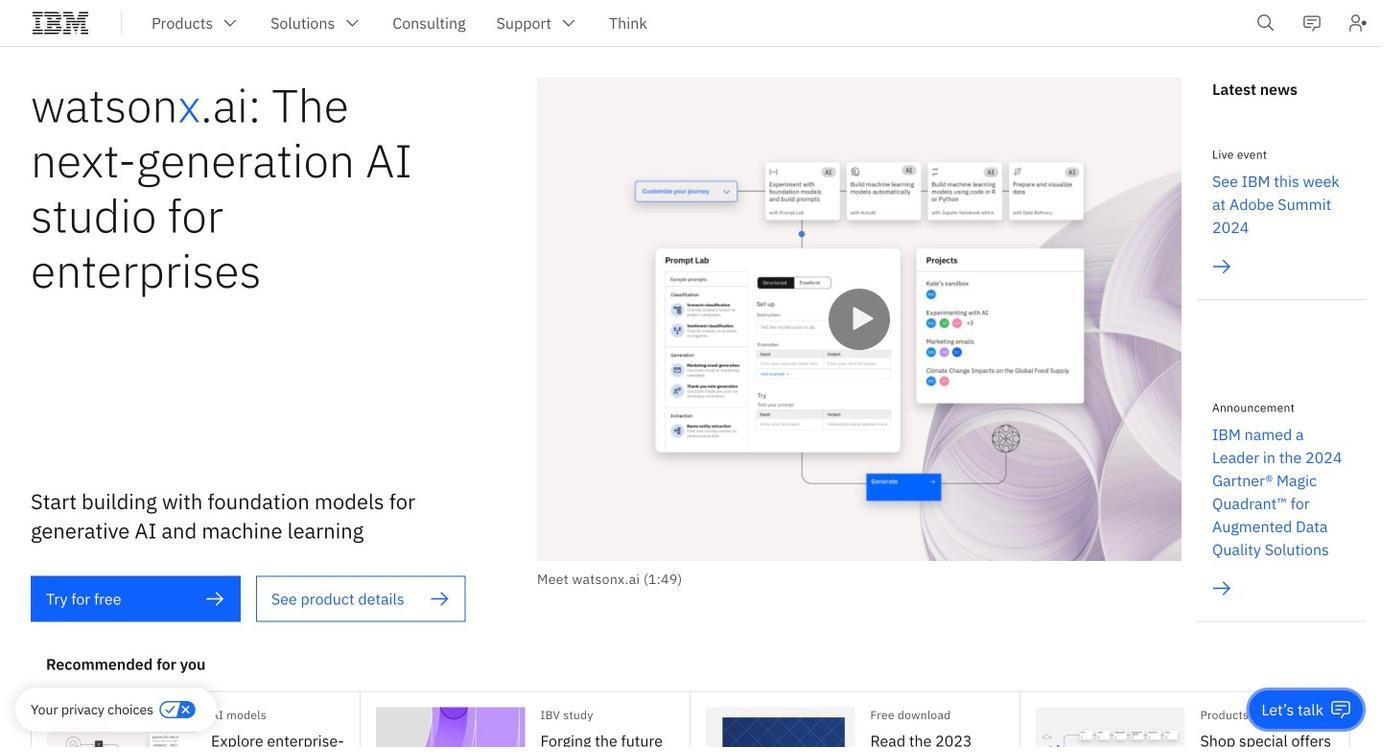 Task type: describe. For each thing, give the bounding box(es) containing it.
let's talk element
[[1262, 699, 1324, 720]]

your privacy choices element
[[31, 699, 153, 720]]



